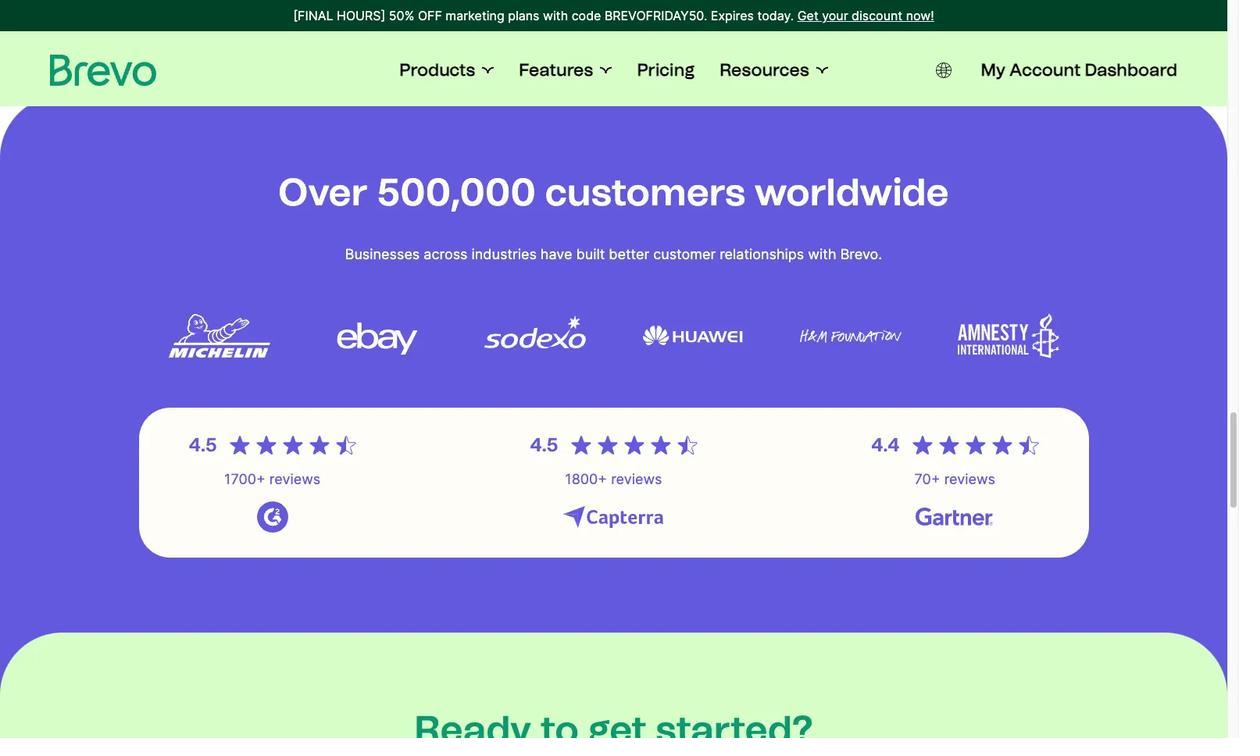Task type: locate. For each thing, give the bounding box(es) containing it.
1700+
[[224, 471, 266, 487]]

customers
[[545, 169, 746, 215]]

with left code
[[543, 8, 568, 23]]

2 4.5 from the left
[[530, 433, 559, 456]]

70+
[[915, 471, 941, 487]]

1 vertical spatial with
[[808, 246, 837, 262]]

customer
[[654, 246, 716, 262]]

get your discount now! link
[[798, 6, 935, 25]]

1 4.5 from the left
[[189, 433, 217, 456]]

awardlogo 5 image
[[958, 295, 1060, 376]]

reviews up 1700+ reviews image
[[270, 471, 321, 487]]

awardlogo 3 image
[[642, 295, 744, 376]]

1 horizontal spatial with
[[808, 246, 837, 262]]

features link
[[519, 59, 612, 81]]

over
[[279, 169, 368, 215]]

[final hours] 50% off marketing plans with code brevofriday50. expires today. get your discount now!
[[293, 8, 935, 23]]

my account dashboard
[[981, 59, 1178, 81]]

500,000
[[377, 169, 536, 215]]

1 horizontal spatial 4.5
[[530, 433, 559, 456]]

brevo.
[[841, 246, 883, 262]]

2 reviews from the left
[[611, 471, 662, 487]]

plans
[[508, 8, 540, 23]]

over 500,000 customers worldwide
[[279, 169, 949, 215]]

4.4
[[872, 433, 900, 456]]

reviews for 1700+ reviews
[[270, 471, 321, 487]]

pricing
[[637, 59, 695, 81]]

reviews
[[270, 471, 321, 487], [611, 471, 662, 487], [945, 471, 996, 487]]

with left brevo.
[[808, 246, 837, 262]]

70+ reviews image
[[905, 501, 1006, 533]]

[final
[[293, 8, 333, 23]]

2 horizontal spatial reviews
[[945, 471, 996, 487]]

reviews for 1800+ reviews
[[611, 471, 662, 487]]

get
[[798, 8, 819, 23]]

code
[[572, 8, 601, 23]]

built
[[576, 246, 605, 262]]

3 reviews from the left
[[945, 471, 996, 487]]

0 horizontal spatial 4.5
[[189, 433, 217, 456]]

0 horizontal spatial reviews
[[270, 471, 321, 487]]

dashboard
[[1085, 59, 1178, 81]]

reviews up 1800+ reviews image
[[611, 471, 662, 487]]

products
[[400, 59, 475, 81]]

0 horizontal spatial with
[[543, 8, 568, 23]]

awardlogo 2 image
[[484, 295, 586, 376]]

now!
[[906, 8, 935, 23]]

awardlogo 0 image
[[168, 295, 270, 376]]

reviews up 70+ reviews image
[[945, 471, 996, 487]]

4.5
[[189, 433, 217, 456], [530, 433, 559, 456]]

1 reviews from the left
[[270, 471, 321, 487]]

with
[[543, 8, 568, 23], [808, 246, 837, 262]]

1 horizontal spatial reviews
[[611, 471, 662, 487]]

my account dashboard link
[[981, 59, 1178, 81]]



Task type: describe. For each thing, give the bounding box(es) containing it.
industries
[[472, 246, 537, 262]]

awardlogo 1 image
[[326, 295, 428, 376]]

hours]
[[337, 8, 385, 23]]

50%
[[389, 8, 415, 23]]

1700+ reviews image
[[222, 501, 323, 533]]

across
[[424, 246, 468, 262]]

relationships
[[720, 246, 804, 262]]

resources
[[720, 59, 810, 81]]

awardlogo 4 image
[[800, 295, 902, 376]]

70+ reviews
[[915, 471, 996, 487]]

businesses across industries have built better customer relationships with brevo.
[[345, 246, 883, 262]]

marketing
[[446, 8, 505, 23]]

1800+ reviews image
[[563, 501, 665, 533]]

better
[[609, 246, 650, 262]]

have
[[541, 246, 573, 262]]

businesses
[[345, 246, 420, 262]]

worldwide
[[755, 169, 949, 215]]

4.5 for 1700+ reviews
[[189, 433, 217, 456]]

1700+ reviews
[[224, 471, 321, 487]]

account
[[1010, 59, 1081, 81]]

today.
[[758, 8, 794, 23]]

features
[[519, 59, 594, 81]]

pricing link
[[637, 59, 695, 81]]

4.5 for 1800+ reviews
[[530, 433, 559, 456]]

expires
[[711, 8, 754, 23]]

off
[[418, 8, 442, 23]]

1800+ reviews
[[565, 471, 662, 487]]

0 vertical spatial with
[[543, 8, 568, 23]]

brevo image
[[50, 55, 156, 86]]

brevofriday50.
[[605, 8, 708, 23]]

discount
[[852, 8, 903, 23]]

your
[[822, 8, 849, 23]]

my
[[981, 59, 1006, 81]]

button image
[[936, 63, 952, 78]]

1800+
[[565, 471, 607, 487]]

products link
[[400, 59, 494, 81]]

resources link
[[720, 59, 828, 81]]

reviews for 70+ reviews
[[945, 471, 996, 487]]



Task type: vqa. For each thing, say whether or not it's contained in the screenshot.
reviews for 70+ reviews
yes



